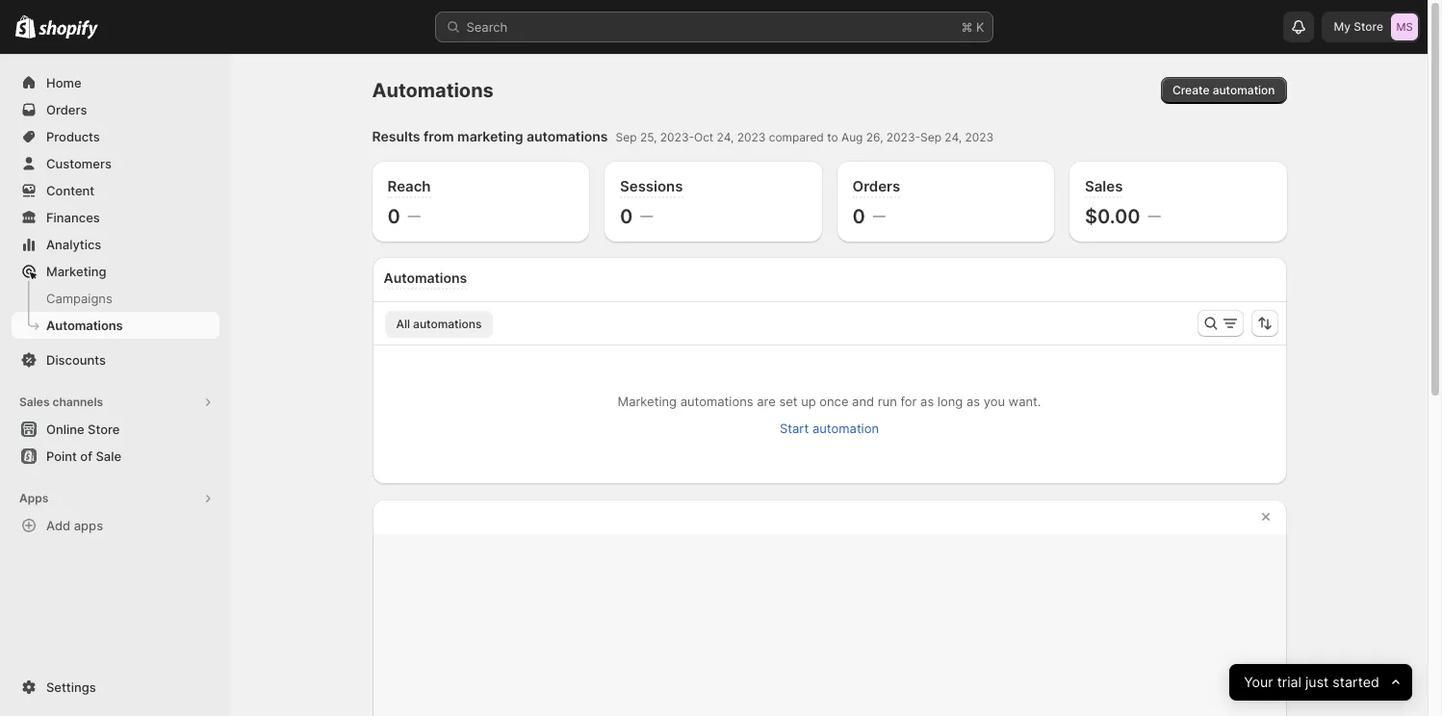 Task type: vqa. For each thing, say whether or not it's contained in the screenshot.
automations to the right
yes



Task type: describe. For each thing, give the bounding box(es) containing it.
point of sale
[[46, 449, 121, 464]]

campaigns
[[46, 291, 112, 306]]

set
[[779, 394, 798, 409]]

point of sale button
[[0, 443, 231, 470]]

1 as from the left
[[920, 394, 934, 409]]

— for sales $0.00 —
[[1148, 208, 1161, 223]]

results from marketing automations sep 25, 2023-oct 24, 2023 compared to aug 26, 2023-sep 24, 2023
[[372, 128, 994, 144]]

1 sep from the left
[[616, 130, 637, 144]]

marketing automations are set up once and run for as long as you want.
[[618, 394, 1041, 409]]

sales $0.00 —
[[1085, 177, 1161, 228]]

analytics
[[46, 237, 101, 252]]

25,
[[640, 130, 657, 144]]

my store image
[[1391, 13, 1418, 40]]

channels
[[52, 395, 103, 409]]

customers link
[[12, 150, 220, 177]]

point of sale link
[[12, 443, 220, 470]]

products link
[[12, 123, 220, 150]]

oct
[[694, 130, 714, 144]]

add apps
[[46, 518, 103, 533]]

orders for orders 0 —
[[853, 177, 900, 195]]

settings link
[[12, 674, 220, 701]]

all
[[396, 317, 410, 331]]

orders for orders
[[46, 102, 87, 117]]

1 2023 from the left
[[737, 130, 766, 144]]

run
[[878, 394, 897, 409]]

all automations button
[[385, 311, 493, 338]]

1 horizontal spatial automations
[[527, 128, 608, 144]]

automations for all automations
[[413, 317, 482, 331]]

0 vertical spatial automations
[[372, 79, 494, 102]]

you
[[984, 394, 1005, 409]]

start automation
[[780, 421, 879, 436]]

point
[[46, 449, 77, 464]]

0 horizontal spatial shopify image
[[15, 15, 36, 39]]

— for sessions 0 —
[[641, 208, 653, 223]]

orders link
[[12, 96, 220, 123]]

create automation link
[[1161, 77, 1287, 104]]

store for my store
[[1354, 19, 1383, 34]]

are
[[757, 394, 776, 409]]

apps button
[[12, 485, 220, 512]]

online store button
[[0, 416, 231, 443]]

marketing for marketing automations are set up once and run for as long as you want.
[[618, 394, 677, 409]]

0 for orders 0 —
[[853, 205, 865, 228]]

online
[[46, 422, 84, 437]]

automations link
[[12, 312, 220, 339]]

reach 0 —
[[388, 177, 431, 228]]

2 as from the left
[[966, 394, 980, 409]]

trial
[[1277, 673, 1301, 691]]

marketing for marketing
[[46, 264, 106, 279]]

finances
[[46, 210, 100, 225]]

store for online store
[[88, 422, 120, 437]]

start automation link
[[768, 415, 891, 442]]

automation for start automation
[[812, 421, 879, 436]]

sales channels
[[19, 395, 103, 409]]

add
[[46, 518, 71, 533]]

2 24, from the left
[[945, 130, 962, 144]]



Task type: locate. For each thing, give the bounding box(es) containing it.
for
[[901, 394, 917, 409]]

24, right 26,
[[945, 130, 962, 144]]

0 horizontal spatial automations
[[413, 317, 482, 331]]

0 vertical spatial store
[[1354, 19, 1383, 34]]

1 horizontal spatial 24,
[[945, 130, 962, 144]]

0 vertical spatial automation
[[1213, 83, 1275, 97]]

1 vertical spatial automations
[[384, 270, 467, 286]]

1 24, from the left
[[717, 130, 734, 144]]

1 horizontal spatial sep
[[920, 130, 942, 144]]

0 for sessions 0 —
[[620, 205, 633, 228]]

⌘ k
[[961, 19, 984, 35]]

0 down reach
[[388, 205, 400, 228]]

1 vertical spatial store
[[88, 422, 120, 437]]

2023-
[[660, 130, 694, 144], [887, 130, 920, 144]]

0 horizontal spatial 0
[[388, 205, 400, 228]]

0 inside the orders 0 —
[[853, 205, 865, 228]]

1 vertical spatial orders
[[853, 177, 900, 195]]

1 horizontal spatial 0
[[620, 205, 633, 228]]

sales up $0.00
[[1085, 177, 1123, 195]]

automation for create automation
[[1213, 83, 1275, 97]]

from
[[424, 128, 454, 144]]

1 horizontal spatial 2023-
[[887, 130, 920, 144]]

1 horizontal spatial 2023
[[965, 130, 994, 144]]

1 horizontal spatial orders
[[853, 177, 900, 195]]

— down 26,
[[873, 208, 886, 223]]

reach
[[388, 177, 431, 195]]

4 — from the left
[[1148, 208, 1161, 223]]

— down reach
[[408, 208, 421, 223]]

3 — from the left
[[873, 208, 886, 223]]

0 horizontal spatial 24,
[[717, 130, 734, 144]]

0 inside sessions 0 —
[[620, 205, 633, 228]]

content link
[[12, 177, 220, 204]]

$0.00
[[1085, 205, 1141, 228]]

sessions
[[620, 177, 683, 195]]

up
[[801, 394, 816, 409]]

sales for $0.00
[[1085, 177, 1123, 195]]

1 horizontal spatial as
[[966, 394, 980, 409]]

results
[[372, 128, 420, 144]]

1 horizontal spatial store
[[1354, 19, 1383, 34]]

— inside reach 0 —
[[408, 208, 421, 223]]

1 vertical spatial sales
[[19, 395, 50, 409]]

1 horizontal spatial shopify image
[[39, 20, 98, 39]]

my store
[[1334, 19, 1383, 34]]

0 inside reach 0 —
[[388, 205, 400, 228]]

sales
[[1085, 177, 1123, 195], [19, 395, 50, 409]]

0 horizontal spatial marketing
[[46, 264, 106, 279]]

0 horizontal spatial orders
[[46, 102, 87, 117]]

2 horizontal spatial automations
[[680, 394, 753, 409]]

content
[[46, 183, 95, 198]]

once
[[820, 394, 849, 409]]

automations inside all automations button
[[413, 317, 482, 331]]

campaigns link
[[12, 285, 220, 312]]

settings
[[46, 680, 96, 695]]

1 vertical spatial automation
[[812, 421, 879, 436]]

automation down the once
[[812, 421, 879, 436]]

0 horizontal spatial store
[[88, 422, 120, 437]]

0 horizontal spatial sales
[[19, 395, 50, 409]]

to
[[827, 130, 838, 144]]

shopify image
[[15, 15, 36, 39], [39, 20, 98, 39]]

sales inside sales channels button
[[19, 395, 50, 409]]

— right $0.00
[[1148, 208, 1161, 223]]

2 — from the left
[[641, 208, 653, 223]]

2 vertical spatial automations
[[46, 318, 123, 333]]

1 — from the left
[[408, 208, 421, 223]]

apps
[[19, 491, 48, 505]]

0
[[388, 205, 400, 228], [620, 205, 633, 228], [853, 205, 865, 228]]

started
[[1333, 673, 1379, 691]]

0 horizontal spatial 2023
[[737, 130, 766, 144]]

0 vertical spatial marketing
[[46, 264, 106, 279]]

24, right oct
[[717, 130, 734, 144]]

store
[[1354, 19, 1383, 34], [88, 422, 120, 437]]

home
[[46, 75, 81, 90]]

24,
[[717, 130, 734, 144], [945, 130, 962, 144]]

automations left are
[[680, 394, 753, 409]]

0 vertical spatial automations
[[527, 128, 608, 144]]

sale
[[96, 449, 121, 464]]

apps
[[74, 518, 103, 533]]

start
[[780, 421, 809, 436]]

— inside sales $0.00 —
[[1148, 208, 1161, 223]]

— inside the orders 0 —
[[873, 208, 886, 223]]

orders down home
[[46, 102, 87, 117]]

create
[[1173, 83, 1210, 97]]

1 horizontal spatial automation
[[1213, 83, 1275, 97]]

2023- right 26,
[[887, 130, 920, 144]]

discounts
[[46, 352, 106, 368]]

0 horizontal spatial as
[[920, 394, 934, 409]]

sales for channels
[[19, 395, 50, 409]]

1 vertical spatial automations
[[413, 317, 482, 331]]

online store link
[[12, 416, 220, 443]]

3 0 from the left
[[853, 205, 865, 228]]

automations up from
[[372, 79, 494, 102]]

automations right the marketing
[[527, 128, 608, 144]]

your
[[1244, 673, 1273, 691]]

automations
[[527, 128, 608, 144], [413, 317, 482, 331], [680, 394, 753, 409]]

2023
[[737, 130, 766, 144], [965, 130, 994, 144]]

0 horizontal spatial sep
[[616, 130, 637, 144]]

— inside sessions 0 —
[[641, 208, 653, 223]]

automation
[[1213, 83, 1275, 97], [812, 421, 879, 436]]

products
[[46, 129, 100, 144]]

long
[[938, 394, 963, 409]]

marketing
[[46, 264, 106, 279], [618, 394, 677, 409]]

0 vertical spatial sales
[[1085, 177, 1123, 195]]

2 0 from the left
[[620, 205, 633, 228]]

store right my
[[1354, 19, 1383, 34]]

as left you
[[966, 394, 980, 409]]

home link
[[12, 69, 220, 96]]

sales channels button
[[12, 389, 220, 416]]

2 vertical spatial automations
[[680, 394, 753, 409]]

marketing link
[[12, 258, 220, 285]]

1 horizontal spatial sales
[[1085, 177, 1123, 195]]

sales up the online
[[19, 395, 50, 409]]

sep right 26,
[[920, 130, 942, 144]]

sep left 25,
[[616, 130, 637, 144]]

1 0 from the left
[[388, 205, 400, 228]]

automations up all automations
[[384, 270, 467, 286]]

as right for
[[920, 394, 934, 409]]

automations for marketing automations are set up once and run for as long as you want.
[[680, 394, 753, 409]]

aug
[[841, 130, 863, 144]]

orders 0 —
[[853, 177, 900, 228]]

automations down campaigns
[[46, 318, 123, 333]]

compared
[[769, 130, 824, 144]]

2 2023- from the left
[[887, 130, 920, 144]]

store inside "button"
[[88, 422, 120, 437]]

sales inside sales $0.00 —
[[1085, 177, 1123, 195]]

search
[[466, 19, 508, 35]]

store up sale
[[88, 422, 120, 437]]

your trial just started button
[[1229, 664, 1412, 701]]

automation right create
[[1213, 83, 1275, 97]]

just
[[1305, 673, 1329, 691]]

marketing
[[457, 128, 523, 144]]

finances link
[[12, 204, 220, 231]]

orders
[[46, 102, 87, 117], [853, 177, 900, 195]]

0 down aug
[[853, 205, 865, 228]]

— for orders 0 —
[[873, 208, 886, 223]]

discounts link
[[12, 347, 220, 374]]

0 for reach 0 —
[[388, 205, 400, 228]]

⌘
[[961, 19, 973, 35]]

automations
[[372, 79, 494, 102], [384, 270, 467, 286], [46, 318, 123, 333]]

sep
[[616, 130, 637, 144], [920, 130, 942, 144]]

and
[[852, 394, 874, 409]]

26,
[[866, 130, 883, 144]]

0 vertical spatial orders
[[46, 102, 87, 117]]

k
[[976, 19, 984, 35]]

2 horizontal spatial 0
[[853, 205, 865, 228]]

your trial just started
[[1244, 673, 1379, 691]]

of
[[80, 449, 92, 464]]

1 vertical spatial marketing
[[618, 394, 677, 409]]

add apps button
[[12, 512, 220, 539]]

online store
[[46, 422, 120, 437]]

0 horizontal spatial 2023-
[[660, 130, 694, 144]]

sessions 0 —
[[620, 177, 683, 228]]

my
[[1334, 19, 1351, 34]]

automations right all
[[413, 317, 482, 331]]

all automations
[[396, 317, 482, 331]]

— for reach 0 —
[[408, 208, 421, 223]]

1 2023- from the left
[[660, 130, 694, 144]]

want.
[[1009, 394, 1041, 409]]

orders down 26,
[[853, 177, 900, 195]]

2 2023 from the left
[[965, 130, 994, 144]]

— down sessions
[[641, 208, 653, 223]]

2023- right 25,
[[660, 130, 694, 144]]

1 horizontal spatial marketing
[[618, 394, 677, 409]]

as
[[920, 394, 934, 409], [966, 394, 980, 409]]

2 sep from the left
[[920, 130, 942, 144]]

customers
[[46, 156, 112, 171]]

analytics link
[[12, 231, 220, 258]]

0 down sessions
[[620, 205, 633, 228]]

create automation
[[1173, 83, 1275, 97]]

0 horizontal spatial automation
[[812, 421, 879, 436]]



